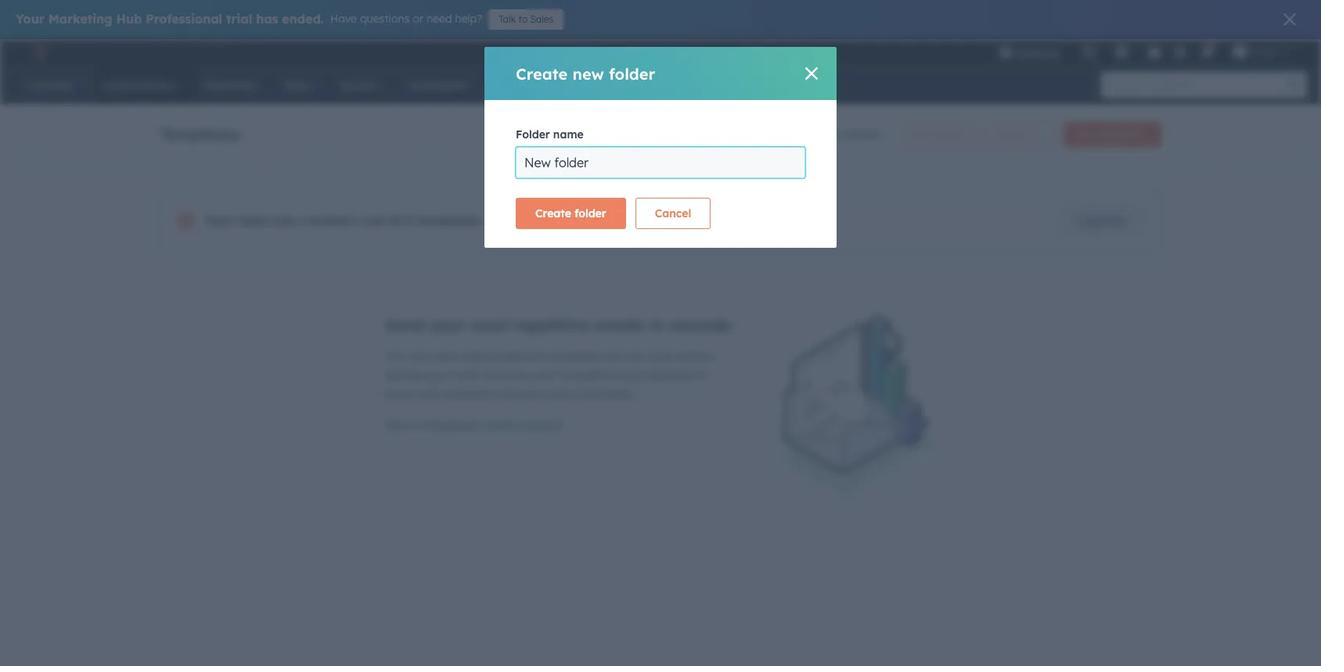 Task type: locate. For each thing, give the bounding box(es) containing it.
1 vertical spatial created
[[301, 213, 349, 229]]

2 horizontal spatial new
[[1077, 128, 1097, 140]]

1 vertical spatial folder
[[935, 128, 961, 140]]

1 horizontal spatial 1
[[810, 128, 815, 142]]

to
[[519, 13, 528, 25], [696, 369, 707, 383], [412, 419, 422, 433]]

new down boost
[[385, 419, 409, 433]]

close image
[[805, 67, 818, 80]]

close image
[[1284, 13, 1296, 26]]

search image
[[1288, 80, 1299, 91]]

templates down send
[[642, 369, 693, 383]]

hub
[[116, 11, 142, 27]]

to down boost
[[412, 419, 422, 433]]

0 vertical spatial create
[[516, 64, 568, 83]]

0 horizontal spatial created
[[301, 213, 349, 229]]

emails
[[593, 315, 645, 335], [490, 350, 524, 364]]

1
[[810, 128, 815, 142], [353, 213, 360, 229]]

1 horizontal spatial folder
[[609, 64, 655, 83]]

cancel button
[[635, 198, 711, 229]]

turn
[[385, 350, 407, 364]]

1 vertical spatial your
[[204, 213, 234, 229]]

your left team
[[204, 213, 234, 229]]

0 vertical spatial 5
[[832, 128, 838, 142]]

more down top-
[[575, 387, 602, 402]]

send your most repetitive emails in seconds
[[385, 315, 732, 335]]

created for 5
[[841, 128, 881, 142]]

folder for new folder
[[935, 128, 961, 140]]

your
[[16, 11, 44, 27], [204, 213, 234, 229]]

create left new
[[516, 64, 568, 83]]

send
[[385, 315, 424, 335]]

to right talk
[[519, 13, 528, 25]]

emails inside "turn your best sales emails into templates you can send without leaving your inbox. discover your top-performing templates to boost your response rates and close more deals."
[[490, 350, 524, 364]]

1 vertical spatial of
[[389, 213, 402, 229]]

0 horizontal spatial upgrade
[[1016, 47, 1060, 59]]

unlock more templates with crm suite starter.
[[496, 213, 737, 227]]

emails up you
[[593, 315, 645, 335]]

folder left with
[[575, 207, 606, 221]]

emails up the discover
[[490, 350, 524, 364]]

0 vertical spatial has
[[256, 11, 278, 27]]

your up best
[[429, 315, 465, 335]]

0 vertical spatial your
[[16, 11, 44, 27]]

0 horizontal spatial of
[[389, 213, 402, 229]]

settings link
[[1171, 43, 1190, 60]]

more for learn more
[[521, 419, 550, 433]]

more
[[534, 213, 561, 227], [575, 387, 602, 402], [521, 419, 550, 433]]

templates.
[[417, 213, 483, 229]]

marketplaces image
[[1114, 46, 1129, 60]]

more down the and
[[521, 419, 550, 433]]

1 vertical spatial create
[[535, 207, 571, 221]]

hubspot image
[[28, 42, 47, 61]]

0 vertical spatial created
[[841, 128, 881, 142]]

folder right new
[[609, 64, 655, 83]]

new
[[913, 128, 933, 140], [1077, 128, 1097, 140], [385, 419, 409, 433]]

2 vertical spatial more
[[521, 419, 550, 433]]

0 vertical spatial folder
[[609, 64, 655, 83]]

created left out
[[301, 213, 349, 229]]

0 vertical spatial templates
[[564, 213, 615, 227]]

templates left with
[[564, 213, 615, 227]]

1 vertical spatial 5
[[406, 213, 413, 229]]

folder inside 'button'
[[935, 128, 961, 140]]

2 horizontal spatial folder
[[935, 128, 961, 140]]

rates
[[494, 387, 520, 402]]

new inside 'button'
[[913, 128, 933, 140]]

1 horizontal spatial your
[[204, 213, 234, 229]]

of
[[818, 128, 829, 142], [389, 213, 402, 229]]

1 horizontal spatial upgrade
[[1078, 214, 1126, 228]]

created
[[841, 128, 881, 142], [301, 213, 349, 229]]

create new folder
[[516, 64, 655, 83]]

crm
[[643, 213, 667, 227]]

1 vertical spatial to
[[696, 369, 707, 383]]

0 horizontal spatial emails
[[490, 350, 524, 364]]

your
[[429, 315, 465, 335], [410, 350, 433, 364], [426, 369, 449, 383], [533, 369, 556, 383], [418, 387, 441, 402]]

1 of 5 created
[[810, 128, 881, 142]]

upgrade
[[1016, 47, 1060, 59], [1078, 214, 1126, 228]]

new inside popup button
[[1077, 128, 1097, 140]]

repetitive
[[513, 315, 589, 335]]

menu item
[[1071, 39, 1074, 64]]

folder left analyze
[[935, 128, 961, 140]]

talk to sales button
[[489, 9, 564, 30]]

new for new template
[[1077, 128, 1097, 140]]

new to templates?
[[385, 419, 483, 433]]

has right trial
[[256, 11, 278, 27]]

have
[[330, 12, 357, 26]]

folder
[[609, 64, 655, 83], [935, 128, 961, 140], [575, 207, 606, 221]]

leaving
[[385, 369, 423, 383]]

menu
[[988, 39, 1302, 64]]

0 vertical spatial to
[[519, 13, 528, 25]]

to down without on the right bottom
[[696, 369, 707, 383]]

5
[[832, 128, 838, 142], [406, 213, 413, 229]]

0 horizontal spatial folder
[[575, 207, 606, 221]]

most
[[470, 315, 509, 335]]

create
[[516, 64, 568, 83], [535, 207, 571, 221]]

created left new folder 'button'
[[841, 128, 881, 142]]

1 horizontal spatial to
[[519, 13, 528, 25]]

0 horizontal spatial 1
[[353, 213, 360, 229]]

0 horizontal spatial your
[[16, 11, 44, 27]]

0 vertical spatial emails
[[593, 315, 645, 335]]

link opens in a new window image
[[552, 418, 563, 437], [552, 421, 563, 433]]

help button
[[1141, 39, 1168, 64]]

templates
[[564, 213, 615, 227], [550, 350, 601, 364], [642, 369, 693, 383]]

1 horizontal spatial created
[[841, 128, 881, 142]]

new right 1 of 5 created
[[913, 128, 933, 140]]

2 vertical spatial folder
[[575, 207, 606, 221]]

1 horizontal spatial new
[[913, 128, 933, 140]]

new left template at top
[[1077, 128, 1097, 140]]

2 vertical spatial to
[[412, 419, 422, 433]]

1 horizontal spatial 5
[[832, 128, 838, 142]]

you
[[605, 350, 623, 364]]

0 horizontal spatial new
[[385, 419, 409, 433]]

templates up top-
[[550, 350, 601, 364]]

1 left out
[[353, 213, 360, 229]]

into
[[527, 350, 547, 364]]

professional
[[146, 11, 222, 27]]

has
[[256, 11, 278, 27], [274, 213, 297, 229]]

new folder
[[913, 128, 961, 140]]

create folder button
[[516, 198, 626, 229]]

your up hubspot "icon"
[[16, 11, 44, 27]]

0 vertical spatial more
[[534, 213, 561, 227]]

notifications button
[[1194, 39, 1220, 64]]

0 horizontal spatial to
[[412, 419, 422, 433]]

inbox.
[[452, 369, 483, 383]]

Search HubSpot search field
[[1101, 72, 1293, 99]]

1 horizontal spatial of
[[818, 128, 829, 142]]

turn your best sales emails into templates you can send without leaving your inbox. discover your top-performing templates to boost your response rates and close more deals.
[[385, 350, 715, 402]]

to inside button
[[519, 13, 528, 25]]

to inside "turn your best sales emails into templates you can send without leaving your inbox. discover your top-performing templates to boost your response rates and close more deals."
[[696, 369, 707, 383]]

talk to sales
[[499, 13, 554, 25]]

1 down close icon
[[810, 128, 815, 142]]

1 vertical spatial more
[[575, 387, 602, 402]]

create folder
[[535, 207, 606, 221]]

your down best
[[426, 369, 449, 383]]

1 vertical spatial emails
[[490, 350, 524, 364]]

your down into
[[533, 369, 556, 383]]

trial
[[226, 11, 252, 27]]

questions
[[360, 12, 410, 26]]

folder inside button
[[575, 207, 606, 221]]

0 vertical spatial of
[[818, 128, 829, 142]]

your right turn
[[410, 350, 433, 364]]

1 vertical spatial has
[[274, 213, 297, 229]]

2 link opens in a new window image from the top
[[552, 421, 563, 433]]

2 horizontal spatial to
[[696, 369, 707, 383]]

has right team
[[274, 213, 297, 229]]

templates?
[[425, 419, 483, 433]]

0 vertical spatial 1
[[810, 128, 815, 142]]

deals.
[[605, 387, 635, 402]]

analyze button
[[984, 122, 1054, 147]]

1 horizontal spatial emails
[[593, 315, 645, 335]]

create right 'unlock'
[[535, 207, 571, 221]]

starter.
[[699, 213, 737, 227]]

learn more link
[[486, 418, 566, 437]]

templates
[[160, 124, 240, 144]]

created inside templates banner
[[841, 128, 881, 142]]

1 vertical spatial templates
[[550, 350, 601, 364]]

more right 'unlock'
[[534, 213, 561, 227]]

boost
[[385, 387, 415, 402]]

send
[[648, 350, 673, 364]]

unlock
[[496, 213, 531, 227]]

create inside button
[[535, 207, 571, 221]]



Task type: vqa. For each thing, say whether or not it's contained in the screenshot.
Jacob Simon image
no



Task type: describe. For each thing, give the bounding box(es) containing it.
response
[[444, 387, 490, 402]]

folder name
[[516, 128, 584, 142]]

5 inside templates banner
[[832, 128, 838, 142]]

more for unlock more templates with crm suite starter.
[[534, 213, 561, 227]]

without
[[676, 350, 715, 364]]

search button
[[1281, 72, 1307, 99]]

analyze
[[997, 128, 1031, 140]]

hubspot link
[[19, 42, 59, 61]]

2 vertical spatial templates
[[642, 369, 693, 383]]

upgrade link
[[1059, 205, 1145, 236]]

new for new folder
[[913, 128, 933, 140]]

1 vertical spatial 1
[[353, 213, 360, 229]]

discover
[[486, 369, 530, 383]]

close
[[546, 387, 572, 402]]

create for create folder
[[535, 207, 571, 221]]

best
[[436, 350, 459, 364]]

ended.
[[282, 11, 324, 27]]

marketplaces button
[[1105, 39, 1138, 64]]

help image
[[1147, 46, 1161, 60]]

link opens in a new window image inside the learn more link
[[552, 421, 563, 433]]

sales
[[530, 13, 554, 25]]

calling icon image
[[1082, 45, 1096, 59]]

template
[[1099, 128, 1139, 140]]

cancel
[[655, 207, 691, 221]]

your for your marketing hub professional trial has ended. have questions or need help?
[[16, 11, 44, 27]]

upgrade image
[[999, 46, 1013, 60]]

1 vertical spatial upgrade
[[1078, 214, 1126, 228]]

settings image
[[1174, 46, 1188, 60]]

suite
[[670, 213, 696, 227]]

help?
[[455, 12, 482, 26]]

learn more
[[486, 419, 550, 433]]

templates banner
[[160, 117, 1162, 147]]

0 vertical spatial upgrade
[[1016, 47, 1060, 59]]

1 inside templates banner
[[810, 128, 815, 142]]

team
[[238, 213, 270, 229]]

new template
[[1077, 128, 1139, 140]]

to for templates?
[[412, 419, 422, 433]]

music
[[1250, 45, 1277, 58]]

to for sales
[[519, 13, 528, 25]]

new folder button
[[900, 122, 974, 147]]

0 horizontal spatial 5
[[406, 213, 413, 229]]

Folder name text field
[[516, 147, 805, 178]]

need
[[427, 12, 452, 26]]

learn
[[486, 419, 518, 433]]

performing
[[581, 369, 639, 383]]

notifications image
[[1200, 46, 1214, 60]]

new for new to templates?
[[385, 419, 409, 433]]

1 link opens in a new window image from the top
[[552, 418, 563, 437]]

sales
[[462, 350, 487, 364]]

your right boost
[[418, 387, 441, 402]]

marketing
[[48, 11, 112, 27]]

your for your team has created 1 out of 5 templates.
[[204, 213, 234, 229]]

music button
[[1223, 39, 1301, 64]]

name
[[553, 128, 584, 142]]

your marketing hub professional trial has ended. have questions or need help?
[[16, 11, 482, 27]]

menu containing music
[[988, 39, 1302, 64]]

create for create new folder
[[516, 64, 568, 83]]

seconds
[[669, 315, 732, 335]]

new template button
[[1063, 122, 1162, 147]]

of inside templates banner
[[818, 128, 829, 142]]

more inside "turn your best sales emails into templates you can send without leaving your inbox. discover your top-performing templates to boost your response rates and close more deals."
[[575, 387, 602, 402]]

talk
[[499, 13, 516, 25]]

in
[[649, 315, 664, 335]]

greg robinson image
[[1233, 45, 1247, 59]]

new
[[573, 64, 604, 83]]

top-
[[559, 369, 581, 383]]

folder
[[516, 128, 550, 142]]

emails for in
[[593, 315, 645, 335]]

emails for into
[[490, 350, 524, 364]]

your team has created 1 out of 5 templates.
[[204, 213, 483, 229]]

created for has
[[301, 213, 349, 229]]

can
[[627, 350, 645, 364]]

calling icon button
[[1075, 41, 1102, 62]]

out
[[364, 213, 385, 229]]

with
[[618, 213, 640, 227]]

or
[[413, 12, 423, 26]]

and
[[523, 387, 543, 402]]

folder for create folder
[[575, 207, 606, 221]]



